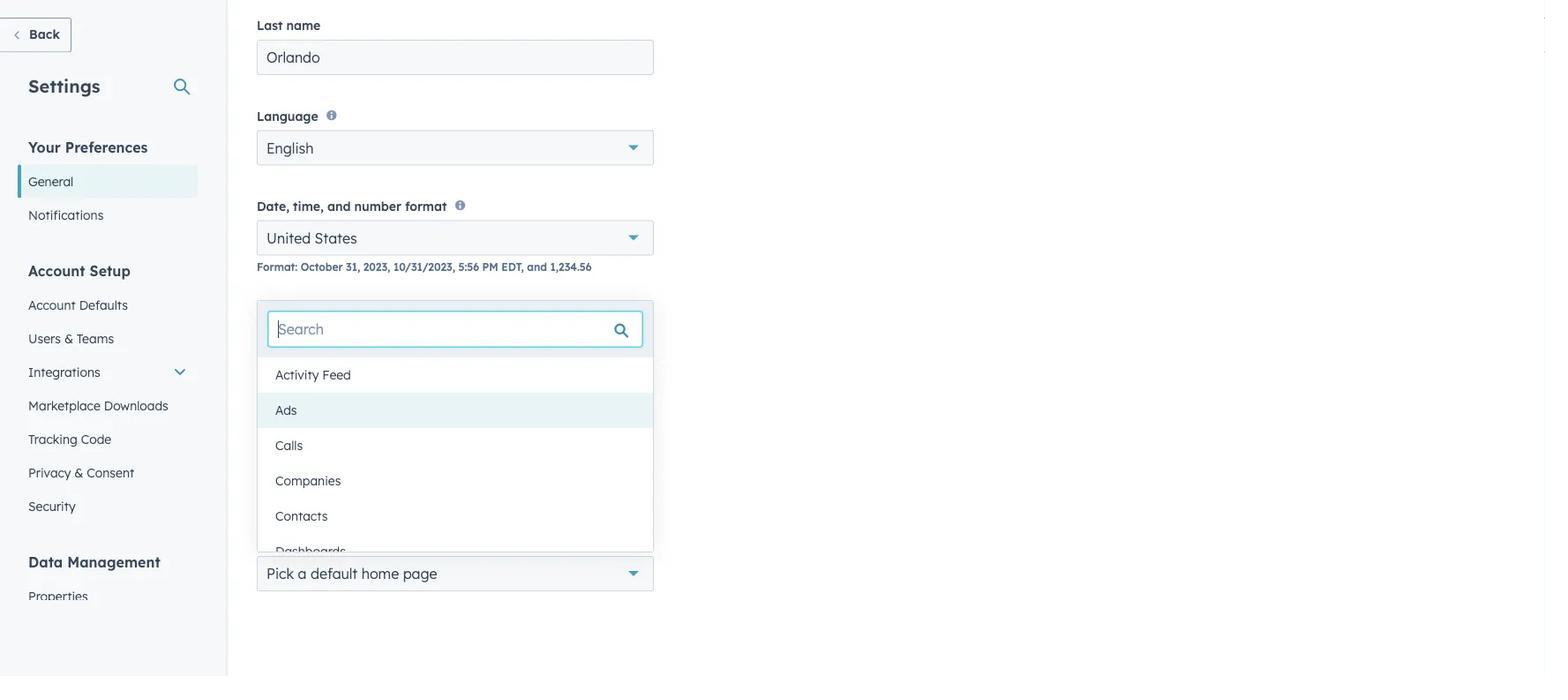 Task type: describe. For each thing, give the bounding box(es) containing it.
use
[[302, 328, 320, 341]]

property
[[457, 344, 503, 357]]

back link
[[0, 18, 71, 53]]

notifications
[[28, 207, 104, 222]]

properties link
[[18, 580, 198, 613]]

phone number element
[[257, 378, 654, 413]]

states
[[315, 229, 357, 247]]

more
[[351, 359, 378, 373]]

Search search field
[[268, 312, 643, 347]]

🇺🇸 button
[[257, 378, 313, 413]]

data management element
[[18, 552, 198, 676]]

account for account defaults
[[28, 297, 76, 312]]

security
[[537, 328, 579, 341]]

you
[[481, 328, 500, 341]]

we may use this phone number to contact you about security events, sending workflow sms, and for owner property values. please refer to our privacy policy for more information
[[257, 328, 642, 373]]

more)
[[478, 359, 509, 373]]

0 vertical spatial number
[[354, 198, 402, 214]]

language
[[257, 108, 318, 123]]

defaults this only applies to this hubspot account.
[[257, 466, 501, 506]]

companies button
[[258, 463, 653, 499]]

1,234.56
[[550, 261, 592, 274]]

privacy & consent link
[[18, 456, 198, 489]]

please
[[545, 344, 579, 357]]

format
[[257, 261, 295, 274]]

about
[[503, 328, 534, 341]]

this
[[257, 491, 280, 506]]

default
[[257, 534, 302, 550]]

setup
[[90, 262, 130, 279]]

events,
[[582, 328, 619, 341]]

your
[[28, 138, 61, 156]]

feed
[[322, 367, 351, 383]]

default home page
[[257, 534, 376, 550]]

default
[[311, 565, 358, 583]]

account for account setup
[[28, 262, 85, 279]]

users & teams link
[[18, 322, 198, 355]]

this inside we may use this phone number to contact you about security events, sending workflow sms, and for owner property values. please refer to our privacy policy for more information
[[323, 328, 342, 341]]

general link
[[18, 165, 198, 198]]

english
[[267, 139, 314, 157]]

home
[[305, 534, 341, 550]]

2 , from the left
[[453, 261, 455, 274]]

notifications link
[[18, 198, 198, 232]]

only
[[283, 491, 307, 506]]

and inside we may use this phone number to contact you about security events, sending workflow sms, and for owner property values. please refer to our privacy policy for more information
[[380, 344, 400, 357]]

our
[[624, 344, 642, 357]]

2 horizontal spatial to
[[610, 344, 621, 357]]

code
[[81, 431, 111, 447]]

data management
[[28, 553, 160, 571]]

users & teams
[[28, 331, 114, 346]]

contacts
[[275, 508, 328, 524]]

refer
[[582, 344, 607, 357]]

tracking code
[[28, 431, 111, 447]]

pick a default home page button
[[257, 556, 654, 591]]

to inside defaults this only applies to this hubspot account.
[[356, 491, 368, 506]]

data
[[28, 553, 63, 571]]

pick
[[267, 565, 294, 583]]

teams
[[77, 331, 114, 346]]

last name
[[257, 18, 321, 33]]

.
[[509, 359, 512, 373]]

security link
[[18, 489, 198, 523]]

(read
[[446, 359, 475, 373]]

properties
[[28, 588, 88, 604]]

3 , from the left
[[521, 261, 524, 274]]

privacy
[[257, 359, 296, 373]]

defaults inside defaults this only applies to this hubspot account.
[[257, 466, 331, 488]]

ads button
[[258, 393, 653, 428]]

may
[[276, 328, 299, 341]]

sending
[[257, 344, 298, 357]]

tracking code link
[[18, 422, 198, 456]]

1 , from the left
[[388, 261, 390, 274]]

privacy
[[28, 465, 71, 480]]

1 vertical spatial number
[[298, 308, 346, 323]]

date, time, and number format
[[257, 198, 447, 214]]

calls button
[[258, 428, 653, 463]]

1 vertical spatial and
[[527, 261, 547, 274]]

5:56
[[459, 261, 479, 274]]

english button
[[257, 130, 654, 165]]

integrations
[[28, 364, 100, 380]]



Task type: vqa. For each thing, say whether or not it's contained in the screenshot.
'Properties'
yes



Task type: locate. For each thing, give the bounding box(es) containing it.
pick a default home page
[[267, 565, 437, 583]]

1 horizontal spatial and
[[380, 344, 400, 357]]

0 horizontal spatial defaults
[[79, 297, 128, 312]]

0 horizontal spatial &
[[64, 331, 73, 346]]

& right users
[[64, 331, 73, 346]]

& right privacy
[[74, 465, 83, 480]]

1 vertical spatial defaults
[[257, 466, 331, 488]]

None telephone field
[[315, 378, 493, 413]]

,
[[388, 261, 390, 274], [453, 261, 455, 274], [521, 261, 524, 274]]

1 horizontal spatial this
[[372, 491, 392, 506]]

, left 10/31/2023
[[388, 261, 390, 274]]

0 horizontal spatial to
[[356, 491, 368, 506]]

and
[[327, 198, 351, 214], [527, 261, 547, 274], [380, 344, 400, 357]]

values.
[[506, 344, 542, 357]]

consent
[[87, 465, 134, 480]]

applies
[[311, 491, 353, 506]]

0 horizontal spatial and
[[327, 198, 351, 214]]

account defaults link
[[18, 288, 198, 322]]

downloads
[[104, 398, 168, 413]]

time,
[[293, 198, 324, 214]]

activity
[[275, 367, 319, 383]]

policy
[[299, 359, 330, 373]]

general
[[28, 173, 73, 189]]

0 vertical spatial this
[[323, 328, 342, 341]]

this up workflow
[[323, 328, 342, 341]]

account
[[28, 262, 85, 279], [28, 297, 76, 312]]

management
[[67, 553, 160, 571]]

format
[[405, 198, 447, 214]]

0 horizontal spatial this
[[323, 328, 342, 341]]

owner
[[422, 344, 454, 357]]

name
[[286, 18, 321, 33]]

2 vertical spatial to
[[356, 491, 368, 506]]

to left our
[[610, 344, 621, 357]]

account setup element
[[18, 261, 198, 523]]

preferences
[[65, 138, 148, 156]]

phone
[[257, 308, 295, 323]]

marketplace
[[28, 398, 100, 413]]

hubspot
[[396, 491, 447, 506]]

2023
[[363, 261, 388, 274]]

tracking
[[28, 431, 77, 447]]

users
[[28, 331, 61, 346]]

dashboards
[[275, 544, 346, 559]]

to
[[425, 328, 435, 341], [610, 344, 621, 357], [356, 491, 368, 506]]

1 horizontal spatial &
[[74, 465, 83, 480]]

0 vertical spatial to
[[425, 328, 435, 341]]

, right the pm
[[521, 261, 524, 274]]

united states
[[267, 229, 357, 247]]

phone number
[[257, 308, 346, 323]]

(read more) link
[[446, 359, 509, 373]]

companies
[[275, 473, 341, 489]]

contact
[[438, 328, 478, 341]]

:
[[295, 261, 298, 274]]

🇺🇸
[[267, 383, 284, 405]]

sms,
[[352, 344, 377, 357]]

edt
[[502, 261, 521, 274]]

list box containing activity feed
[[258, 358, 653, 569]]

for
[[404, 344, 419, 357], [333, 359, 348, 373]]

for up information at left
[[404, 344, 419, 357]]

phone
[[345, 328, 378, 341]]

this left hubspot
[[372, 491, 392, 506]]

october
[[301, 261, 343, 274]]

we
[[257, 328, 273, 341]]

account setup
[[28, 262, 130, 279]]

contacts button
[[258, 499, 653, 534]]

0 vertical spatial account
[[28, 262, 85, 279]]

defaults
[[79, 297, 128, 312], [257, 466, 331, 488]]

integrations button
[[18, 355, 198, 389]]

information
[[382, 359, 443, 373]]

&
[[64, 331, 73, 346], [74, 465, 83, 480]]

1 vertical spatial to
[[610, 344, 621, 357]]

(read more) .
[[446, 359, 512, 373]]

0 vertical spatial and
[[327, 198, 351, 214]]

number up information at left
[[381, 328, 421, 341]]

1 vertical spatial for
[[333, 359, 348, 373]]

settings
[[28, 75, 100, 97]]

2 horizontal spatial and
[[527, 261, 547, 274]]

1 horizontal spatial for
[[404, 344, 419, 357]]

and right edt
[[527, 261, 547, 274]]

2 vertical spatial number
[[381, 328, 421, 341]]

for down workflow
[[333, 359, 348, 373]]

security
[[28, 498, 76, 514]]

this
[[323, 328, 342, 341], [372, 491, 392, 506]]

defaults up users & teams link
[[79, 297, 128, 312]]

1 horizontal spatial ,
[[453, 261, 455, 274]]

number
[[354, 198, 402, 214], [298, 308, 346, 323], [381, 328, 421, 341]]

to right applies
[[356, 491, 368, 506]]

list box
[[258, 358, 653, 569]]

, left 5:56
[[453, 261, 455, 274]]

account defaults
[[28, 297, 128, 312]]

1 horizontal spatial defaults
[[257, 466, 331, 488]]

activity feed
[[275, 367, 351, 383]]

0 vertical spatial for
[[404, 344, 419, 357]]

0 vertical spatial defaults
[[79, 297, 128, 312]]

defaults up only
[[257, 466, 331, 488]]

2 horizontal spatial ,
[[521, 261, 524, 274]]

1 vertical spatial &
[[74, 465, 83, 480]]

0 horizontal spatial ,
[[388, 261, 390, 274]]

0 horizontal spatial for
[[333, 359, 348, 373]]

1 account from the top
[[28, 262, 85, 279]]

dashboards button
[[258, 534, 653, 569]]

account.
[[451, 491, 501, 506]]

page
[[345, 534, 376, 550]]

1 vertical spatial this
[[372, 491, 392, 506]]

account up users
[[28, 297, 76, 312]]

account up account defaults
[[28, 262, 85, 279]]

your preferences
[[28, 138, 148, 156]]

& for users
[[64, 331, 73, 346]]

number inside we may use this phone number to contact you about security events, sending workflow sms, and for owner property values. please refer to our privacy policy for more information
[[381, 328, 421, 341]]

activity feed button
[[258, 358, 653, 393]]

page
[[403, 565, 437, 583]]

number up use
[[298, 308, 346, 323]]

2 vertical spatial and
[[380, 344, 400, 357]]

1 horizontal spatial to
[[425, 328, 435, 341]]

format : october 31, 2023 , 10/31/2023 , 5:56 pm edt , and 1,234.56
[[257, 261, 592, 274]]

your preferences element
[[18, 137, 198, 232]]

united states button
[[257, 220, 654, 256]]

10/31/2023
[[394, 261, 453, 274]]

marketplace downloads link
[[18, 389, 198, 422]]

& for privacy
[[74, 465, 83, 480]]

home
[[362, 565, 399, 583]]

2 account from the top
[[28, 297, 76, 312]]

this inside defaults this only applies to this hubspot account.
[[372, 491, 392, 506]]

Last name text field
[[257, 40, 654, 75]]

and right time, at the left top
[[327, 198, 351, 214]]

a
[[298, 565, 307, 583]]

back
[[29, 26, 60, 42]]

privacy & consent
[[28, 465, 134, 480]]

number left format
[[354, 198, 402, 214]]

defaults inside account defaults link
[[79, 297, 128, 312]]

0 vertical spatial &
[[64, 331, 73, 346]]

to up owner
[[425, 328, 435, 341]]

1 vertical spatial account
[[28, 297, 76, 312]]

ads
[[275, 403, 297, 418]]

workflow
[[301, 344, 349, 357]]

and right sms,
[[380, 344, 400, 357]]



